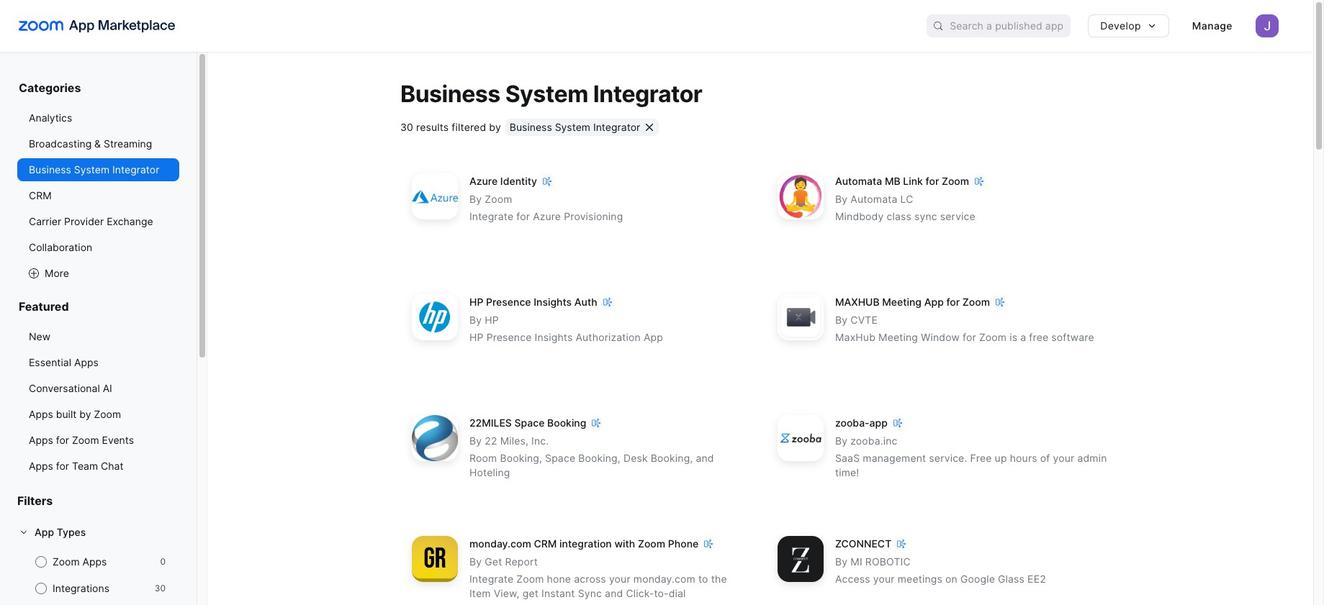 Task type: describe. For each thing, give the bounding box(es) containing it.
hone
[[547, 574, 571, 586]]

mi
[[851, 556, 863, 569]]

apps built by zoom link
[[17, 403, 179, 426]]

0 horizontal spatial space
[[515, 417, 545, 430]]

zooba.inc
[[851, 435, 898, 448]]

0 vertical spatial business system integrator
[[400, 80, 703, 108]]

hoteling
[[470, 467, 510, 479]]

0
[[160, 557, 166, 568]]

categories
[[19, 81, 81, 95]]

business system integrator for "business system integrator" button
[[510, 121, 640, 133]]

integrator for "business system integrator" button
[[593, 121, 640, 133]]

business for the business system integrator link
[[29, 164, 71, 176]]

0 vertical spatial monday.com
[[470, 538, 531, 551]]

up
[[995, 453, 1007, 465]]

apps for zoom events link
[[17, 429, 179, 452]]

azure identity
[[470, 175, 537, 188]]

zoom right with
[[638, 538, 666, 551]]

zoom apps
[[53, 556, 107, 568]]

essential
[[29, 357, 71, 369]]

for inside by cvte maxhub meeting window for zoom is a free software
[[963, 332, 977, 344]]

categories button
[[17, 81, 179, 107]]

insights inside by hp hp presence insights authorization app
[[535, 332, 573, 344]]

software
[[1052, 332, 1095, 344]]

window
[[921, 332, 960, 344]]

a
[[1021, 332, 1027, 344]]

zconnect
[[836, 538, 892, 551]]

maxhub
[[836, 296, 880, 309]]

apps for zoom events
[[29, 434, 134, 447]]

free
[[1030, 332, 1049, 344]]

0 vertical spatial meeting
[[883, 296, 922, 309]]

integrator for the business system integrator link
[[112, 164, 159, 176]]

integrations
[[53, 583, 109, 595]]

item
[[470, 588, 491, 600]]

space inside by 22 miles, inc. room booking, space booking, desk booking, and hoteling
[[545, 453, 576, 465]]

instant
[[542, 588, 575, 600]]

streaming
[[104, 138, 152, 150]]

service.
[[929, 453, 968, 465]]

zoom inside 'by get report integrate zoom hone across your monday.com to the item view, get instant sync and click-to-dial'
[[517, 574, 544, 586]]

0 vertical spatial system
[[505, 80, 588, 108]]

view,
[[494, 588, 520, 600]]

crm inside 'link'
[[29, 189, 52, 202]]

zoom inside by zoom integrate for azure provisioning
[[485, 193, 512, 206]]

zoom inside apps built by zoom link
[[94, 408, 121, 421]]

for inside apps for team chat link
[[56, 460, 69, 473]]

meeting inside by cvte maxhub meeting window for zoom is a free software
[[879, 332, 918, 344]]

monday.com inside 'by get report integrate zoom hone across your monday.com to the item view, get instant sync and click-to-dial'
[[634, 574, 696, 586]]

integration
[[560, 538, 612, 551]]

conversational ai
[[29, 382, 112, 395]]

filtered
[[452, 121, 486, 133]]

zoom up "service" on the right of the page
[[942, 175, 970, 188]]

app types button
[[17, 521, 179, 545]]

link
[[903, 175, 923, 188]]

by for by 22 miles, inc. room booking, space booking, desk booking, and hoteling
[[470, 435, 482, 448]]

conversational
[[29, 382, 100, 395]]

filters
[[17, 494, 53, 509]]

results
[[416, 121, 449, 133]]

manage
[[1193, 19, 1233, 32]]

admin
[[1078, 453, 1107, 465]]

business system integrator button
[[506, 119, 659, 136]]

exchange
[[107, 215, 153, 228]]

by for by hp hp presence insights authorization app
[[470, 314, 482, 327]]

30 results filtered by
[[400, 121, 501, 133]]

22
[[485, 435, 497, 448]]

22miles space booking
[[470, 417, 587, 430]]

0 vertical spatial integrator
[[593, 80, 703, 108]]

2 vertical spatial hp
[[470, 332, 484, 344]]

hp presence insights auth
[[470, 296, 598, 309]]

apps for team chat link
[[17, 455, 179, 478]]

mindbody
[[836, 211, 884, 223]]

1 booking, from the left
[[500, 453, 542, 465]]

banner containing develop
[[0, 0, 1314, 52]]

broadcasting & streaming
[[29, 138, 152, 150]]

automata inside by automata lc mindbody class sync service
[[851, 193, 898, 206]]

team
[[72, 460, 98, 473]]

0 vertical spatial hp
[[470, 296, 484, 309]]

miles,
[[500, 435, 529, 448]]

azure inside by zoom integrate for azure provisioning
[[533, 211, 561, 223]]

22miles
[[470, 417, 512, 430]]

room
[[470, 453, 497, 465]]

apps for apps for zoom events
[[29, 434, 53, 447]]

2 horizontal spatial app
[[925, 296, 944, 309]]

search a published app element
[[927, 14, 1071, 37]]

zoom inside by cvte maxhub meeting window for zoom is a free software
[[979, 332, 1007, 344]]

for inside by zoom integrate for azure provisioning
[[517, 211, 530, 223]]

class
[[887, 211, 912, 223]]

by automata lc mindbody class sync service
[[836, 193, 976, 223]]

get
[[485, 556, 502, 569]]

click-
[[626, 588, 654, 600]]

your inside 'by get report integrate zoom hone across your monday.com to the item view, get instant sync and click-to-dial'
[[609, 574, 631, 586]]

zoom up by cvte maxhub meeting window for zoom is a free software
[[963, 296, 990, 309]]

crm link
[[17, 184, 179, 207]]

and inside 'by get report integrate zoom hone across your monday.com to the item view, get instant sync and click-to-dial'
[[605, 588, 623, 600]]

time!
[[836, 467, 860, 479]]

mb
[[885, 175, 901, 188]]

more
[[45, 267, 69, 279]]

30 for 30 results filtered by
[[400, 121, 413, 133]]

2 booking, from the left
[[579, 453, 621, 465]]

broadcasting
[[29, 138, 92, 150]]

by for by zooba.inc saas management service. free up hours of your admin time!
[[836, 435, 848, 448]]

monday.com crm integration with zoom phone
[[470, 538, 699, 551]]

by for by get report integrate zoom hone across your monday.com to the item view, get instant sync and click-to-dial
[[470, 556, 482, 569]]

sync
[[578, 588, 602, 600]]

free
[[971, 453, 992, 465]]

provisioning
[[564, 211, 623, 223]]

1 presence from the top
[[486, 296, 531, 309]]

lc
[[901, 193, 914, 206]]

booking
[[547, 417, 587, 430]]

manage button
[[1181, 14, 1245, 37]]

get
[[523, 588, 539, 600]]

for right the link
[[926, 175, 939, 188]]

system for "business system integrator" button
[[555, 121, 591, 133]]

access
[[836, 574, 871, 586]]

develop
[[1101, 19, 1142, 32]]

zoom inside the apps for zoom events link
[[72, 434, 99, 447]]



Task type: locate. For each thing, give the bounding box(es) containing it.
by up saas at the right bottom of page
[[836, 435, 848, 448]]

analytics
[[29, 112, 72, 124]]

business up 30 results filtered by
[[400, 80, 500, 108]]

system inside button
[[555, 121, 591, 133]]

by right "built"
[[79, 408, 91, 421]]

business inside button
[[510, 121, 552, 133]]

by inside by cvte maxhub meeting window for zoom is a free software
[[836, 314, 848, 327]]

across
[[574, 574, 606, 586]]

business system integrator for the business system integrator link
[[29, 164, 159, 176]]

your down robotic
[[874, 574, 895, 586]]

app left types
[[35, 527, 54, 539]]

by left the mi
[[836, 556, 848, 569]]

2 horizontal spatial booking,
[[651, 453, 693, 465]]

for down "built"
[[56, 434, 69, 447]]

on
[[946, 574, 958, 586]]

for left team
[[56, 460, 69, 473]]

1 vertical spatial integrator
[[593, 121, 640, 133]]

by
[[489, 121, 501, 133], [79, 408, 91, 421]]

0 horizontal spatial azure
[[470, 175, 498, 188]]

1 horizontal spatial azure
[[533, 211, 561, 223]]

1 vertical spatial space
[[545, 453, 576, 465]]

0 vertical spatial presence
[[486, 296, 531, 309]]

by for by automata lc mindbody class sync service
[[836, 193, 848, 206]]

crm up 'carrier'
[[29, 189, 52, 202]]

system for the business system integrator link
[[74, 164, 110, 176]]

0 horizontal spatial by
[[79, 408, 91, 421]]

essential apps
[[29, 357, 99, 369]]

by up maxhub
[[836, 314, 848, 327]]

new
[[29, 331, 50, 343]]

0 vertical spatial space
[[515, 417, 545, 430]]

1 horizontal spatial app
[[644, 332, 663, 344]]

1 vertical spatial and
[[605, 588, 623, 600]]

1 vertical spatial integrate
[[470, 574, 514, 586]]

for inside the apps for zoom events link
[[56, 434, 69, 447]]

for
[[926, 175, 939, 188], [517, 211, 530, 223], [947, 296, 960, 309], [963, 332, 977, 344], [56, 434, 69, 447], [56, 460, 69, 473]]

booking,
[[500, 453, 542, 465], [579, 453, 621, 465], [651, 453, 693, 465]]

2 vertical spatial system
[[74, 164, 110, 176]]

essential apps link
[[17, 351, 179, 375]]

maxhub meeting app for zoom
[[836, 296, 990, 309]]

your inside by mi robotic access your meetings on google glass ee2
[[874, 574, 895, 586]]

integrate down get
[[470, 574, 514, 586]]

0 horizontal spatial app
[[35, 527, 54, 539]]

1 horizontal spatial business
[[400, 80, 500, 108]]

for right window
[[963, 332, 977, 344]]

and right desk
[[696, 453, 714, 465]]

and right 'sync'
[[605, 588, 623, 600]]

analytics link
[[17, 107, 179, 130]]

by cvte maxhub meeting window for zoom is a free software
[[836, 314, 1095, 344]]

0 vertical spatial 30
[[400, 121, 413, 133]]

app up window
[[925, 296, 944, 309]]

by
[[470, 193, 482, 206], [836, 193, 848, 206], [470, 314, 482, 327], [836, 314, 848, 327], [470, 435, 482, 448], [836, 435, 848, 448], [470, 556, 482, 569], [836, 556, 848, 569]]

by for by zoom integrate for azure provisioning
[[470, 193, 482, 206]]

app inside by hp hp presence insights authorization app
[[644, 332, 663, 344]]

app inside app types dropdown button
[[35, 527, 54, 539]]

2 horizontal spatial business
[[510, 121, 552, 133]]

apps for apps built by zoom
[[29, 408, 53, 421]]

0 vertical spatial azure
[[470, 175, 498, 188]]

space up inc.
[[515, 417, 545, 430]]

chat
[[101, 460, 124, 473]]

apps for apps for team chat
[[29, 460, 53, 473]]

0 vertical spatial app
[[925, 296, 944, 309]]

0 vertical spatial insights
[[534, 296, 572, 309]]

zoom up get
[[517, 574, 544, 586]]

robotic
[[866, 556, 911, 569]]

1 vertical spatial app
[[644, 332, 663, 344]]

meeting right maxhub
[[883, 296, 922, 309]]

30 down 0
[[155, 583, 166, 594]]

zoom left the is at right bottom
[[979, 332, 1007, 344]]

app
[[870, 417, 888, 430]]

1 vertical spatial monday.com
[[634, 574, 696, 586]]

azure left identity
[[470, 175, 498, 188]]

your inside by zooba.inc saas management service. free up hours of your admin time!
[[1053, 453, 1075, 465]]

the
[[711, 574, 727, 586]]

0 horizontal spatial 30
[[155, 583, 166, 594]]

zoom down 'azure identity'
[[485, 193, 512, 206]]

for up by cvte maxhub meeting window for zoom is a free software
[[947, 296, 960, 309]]

2 presence from the top
[[487, 332, 532, 344]]

business down "broadcasting"
[[29, 164, 71, 176]]

by mi robotic access your meetings on google glass ee2
[[836, 556, 1046, 586]]

1 vertical spatial meeting
[[879, 332, 918, 344]]

1 vertical spatial azure
[[533, 211, 561, 223]]

broadcasting & streaming link
[[17, 133, 179, 156]]

insights down hp presence insights auth
[[535, 332, 573, 344]]

and inside by 22 miles, inc. room booking, space booking, desk booking, and hoteling
[[696, 453, 714, 465]]

2 vertical spatial business system integrator
[[29, 164, 159, 176]]

0 horizontal spatial crm
[[29, 189, 52, 202]]

1 horizontal spatial booking,
[[579, 453, 621, 465]]

1 vertical spatial by
[[79, 408, 91, 421]]

2 integrate from the top
[[470, 574, 514, 586]]

insights up by hp hp presence insights authorization app
[[534, 296, 572, 309]]

hours
[[1010, 453, 1038, 465]]

by down 'azure identity'
[[470, 193, 482, 206]]

0 vertical spatial crm
[[29, 189, 52, 202]]

&
[[94, 138, 101, 150]]

for down identity
[[517, 211, 530, 223]]

ee2
[[1028, 574, 1046, 586]]

1 vertical spatial system
[[555, 121, 591, 133]]

report
[[505, 556, 538, 569]]

0 vertical spatial business
[[400, 80, 500, 108]]

0 horizontal spatial business
[[29, 164, 71, 176]]

app right authorization
[[644, 332, 663, 344]]

by inside by zooba.inc saas management service. free up hours of your admin time!
[[836, 435, 848, 448]]

hp
[[470, 296, 484, 309], [485, 314, 499, 327], [470, 332, 484, 344]]

monday.com up the to- at the bottom of the page
[[634, 574, 696, 586]]

space down inc.
[[545, 453, 576, 465]]

1 vertical spatial business system integrator
[[510, 121, 640, 133]]

your right of
[[1053, 453, 1075, 465]]

business system integrator link
[[17, 158, 179, 182]]

by inside by mi robotic access your meetings on google glass ee2
[[836, 556, 848, 569]]

insights
[[534, 296, 572, 309], [535, 332, 573, 344]]

0 horizontal spatial your
[[609, 574, 631, 586]]

0 horizontal spatial booking,
[[500, 453, 542, 465]]

booking, right desk
[[651, 453, 693, 465]]

2 vertical spatial business
[[29, 164, 71, 176]]

1 vertical spatial business
[[510, 121, 552, 133]]

maxhub
[[836, 332, 876, 344]]

to
[[699, 574, 708, 586]]

by hp hp presence insights authorization app
[[470, 314, 663, 344]]

zoom
[[942, 175, 970, 188], [485, 193, 512, 206], [963, 296, 990, 309], [979, 332, 1007, 344], [94, 408, 121, 421], [72, 434, 99, 447], [638, 538, 666, 551], [53, 556, 80, 568], [517, 574, 544, 586]]

2 horizontal spatial your
[[1053, 453, 1075, 465]]

3 booking, from the left
[[651, 453, 693, 465]]

collaboration
[[29, 241, 92, 254]]

management
[[863, 453, 926, 465]]

monday.com up get
[[470, 538, 531, 551]]

apps left "built"
[[29, 408, 53, 421]]

Search text field
[[950, 15, 1071, 36]]

1 horizontal spatial monday.com
[[634, 574, 696, 586]]

integrator inside the business system integrator link
[[112, 164, 159, 176]]

1 vertical spatial 30
[[155, 583, 166, 594]]

apps up the 'filters' on the left
[[29, 460, 53, 473]]

carrier provider exchange
[[29, 215, 153, 228]]

to-
[[654, 588, 669, 600]]

inc.
[[532, 435, 549, 448]]

provider
[[64, 215, 104, 228]]

0 vertical spatial integrate
[[470, 211, 514, 223]]

types
[[57, 527, 86, 539]]

by left get
[[470, 556, 482, 569]]

1 horizontal spatial your
[[874, 574, 895, 586]]

crm up report
[[534, 538, 557, 551]]

with
[[615, 538, 635, 551]]

integrate inside 'by get report integrate zoom hone across your monday.com to the item view, get instant sync and click-to-dial'
[[470, 574, 514, 586]]

zooba-
[[836, 417, 870, 430]]

authorization
[[576, 332, 641, 344]]

business for "business system integrator" button
[[510, 121, 552, 133]]

cvte
[[851, 314, 878, 327]]

by for by mi robotic access your meetings on google glass ee2
[[836, 556, 848, 569]]

by down hp presence insights auth
[[470, 314, 482, 327]]

integrator inside "business system integrator" button
[[593, 121, 640, 133]]

by inside by 22 miles, inc. room booking, space booking, desk booking, and hoteling
[[470, 435, 482, 448]]

2 vertical spatial app
[[35, 527, 54, 539]]

sync
[[915, 211, 938, 223]]

1 horizontal spatial 30
[[400, 121, 413, 133]]

30 left results
[[400, 121, 413, 133]]

0 horizontal spatial monday.com
[[470, 538, 531, 551]]

booking, down miles,
[[500, 453, 542, 465]]

app types
[[35, 527, 86, 539]]

and
[[696, 453, 714, 465], [605, 588, 623, 600]]

presence
[[486, 296, 531, 309], [487, 332, 532, 344]]

1 horizontal spatial crm
[[534, 538, 557, 551]]

events
[[102, 434, 134, 447]]

by get report integrate zoom hone across your monday.com to the item view, get instant sync and click-to-dial
[[470, 556, 727, 600]]

by left 22
[[470, 435, 482, 448]]

by inside 'by get report integrate zoom hone across your monday.com to the item view, get instant sync and click-to-dial'
[[470, 556, 482, 569]]

30 for 30
[[155, 583, 166, 594]]

1 vertical spatial presence
[[487, 332, 532, 344]]

0 vertical spatial and
[[696, 453, 714, 465]]

auth
[[575, 296, 598, 309]]

2 vertical spatial integrator
[[112, 164, 159, 176]]

presence inside by hp hp presence insights authorization app
[[487, 332, 532, 344]]

carrier
[[29, 215, 61, 228]]

1 horizontal spatial and
[[696, 453, 714, 465]]

service
[[941, 211, 976, 223]]

meetings
[[898, 574, 943, 586]]

automata
[[836, 175, 882, 188], [851, 193, 898, 206]]

0 vertical spatial automata
[[836, 175, 882, 188]]

booking, left desk
[[579, 453, 621, 465]]

meeting down the maxhub meeting app for zoom
[[879, 332, 918, 344]]

featured button
[[17, 300, 179, 326]]

by inside by hp hp presence insights authorization app
[[470, 314, 482, 327]]

new link
[[17, 326, 179, 349]]

zoom down ai
[[94, 408, 121, 421]]

by inside by automata lc mindbody class sync service
[[836, 193, 848, 206]]

zoom up team
[[72, 434, 99, 447]]

automata mb link for zoom
[[836, 175, 970, 188]]

1 horizontal spatial by
[[489, 121, 501, 133]]

apps down app types dropdown button
[[83, 556, 107, 568]]

desk
[[624, 453, 648, 465]]

1 vertical spatial crm
[[534, 538, 557, 551]]

meeting
[[883, 296, 922, 309], [879, 332, 918, 344]]

1 horizontal spatial space
[[545, 453, 576, 465]]

presence down hp presence insights auth
[[487, 332, 532, 344]]

business up identity
[[510, 121, 552, 133]]

by right filtered
[[489, 121, 501, 133]]

by for by cvte maxhub meeting window for zoom is a free software
[[836, 314, 848, 327]]

integrate down 'azure identity'
[[470, 211, 514, 223]]

built
[[56, 408, 77, 421]]

zoom down types
[[53, 556, 80, 568]]

glass
[[998, 574, 1025, 586]]

1 vertical spatial insights
[[535, 332, 573, 344]]

develop button
[[1088, 14, 1170, 37]]

carrier provider exchange link
[[17, 210, 179, 233]]

apps built by zoom
[[29, 408, 121, 421]]

by inside by zoom integrate for azure provisioning
[[470, 193, 482, 206]]

apps down new link
[[74, 357, 99, 369]]

crm
[[29, 189, 52, 202], [534, 538, 557, 551]]

by zooba.inc saas management service. free up hours of your admin time!
[[836, 435, 1107, 479]]

1 vertical spatial automata
[[851, 193, 898, 206]]

by up mindbody
[[836, 193, 848, 206]]

1 vertical spatial hp
[[485, 314, 499, 327]]

1 integrate from the top
[[470, 211, 514, 223]]

app
[[925, 296, 944, 309], [644, 332, 663, 344], [35, 527, 54, 539]]

azure down identity
[[533, 211, 561, 223]]

banner
[[0, 0, 1314, 52]]

saas
[[836, 453, 860, 465]]

0 horizontal spatial and
[[605, 588, 623, 600]]

0 vertical spatial by
[[489, 121, 501, 133]]

apps down apps built by zoom
[[29, 434, 53, 447]]

presence up by hp hp presence insights authorization app
[[486, 296, 531, 309]]

automata left mb on the right
[[836, 175, 882, 188]]

dial
[[669, 588, 686, 600]]

system
[[505, 80, 588, 108], [555, 121, 591, 133], [74, 164, 110, 176]]

automata up mindbody
[[851, 193, 898, 206]]

ai
[[103, 382, 112, 395]]

integrate inside by zoom integrate for azure provisioning
[[470, 211, 514, 223]]

business system integrator inside button
[[510, 121, 640, 133]]

conversational ai link
[[17, 377, 179, 400]]

your up click-
[[609, 574, 631, 586]]



Task type: vqa. For each thing, say whether or not it's contained in the screenshot.


